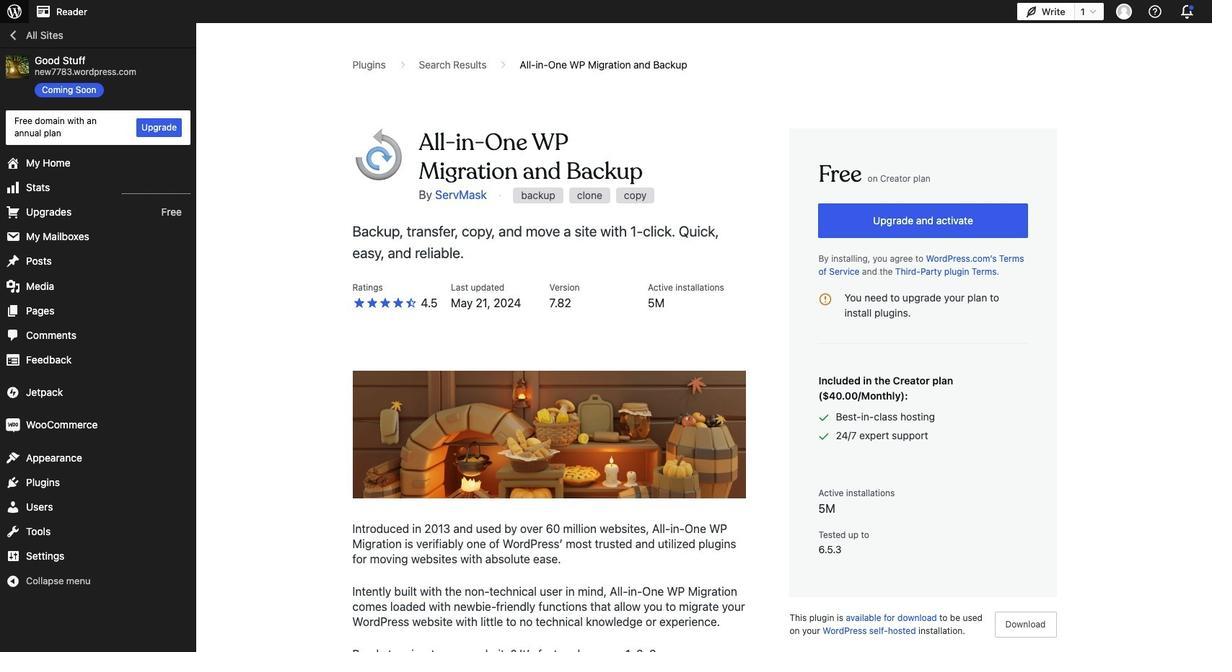 Task type: vqa. For each thing, say whether or not it's contained in the screenshot.
Task complete icon
no



Task type: describe. For each thing, give the bounding box(es) containing it.
help image
[[1147, 3, 1165, 20]]

2 img image from the top
[[6, 418, 20, 433]]

highest hourly views 0 image
[[122, 185, 191, 194]]

manage your notifications image
[[1178, 1, 1198, 22]]

all-in-one wp migration and backup image
[[353, 371, 747, 499]]



Task type: locate. For each thing, give the bounding box(es) containing it.
manage your sites image
[[6, 3, 23, 20]]

img image
[[6, 386, 20, 400], [6, 418, 20, 433]]

1 vertical spatial img image
[[6, 418, 20, 433]]

plugin icon image
[[353, 129, 405, 180]]

main content
[[330, 40, 1080, 653]]

0 vertical spatial img image
[[6, 386, 20, 400]]

my profile image
[[1117, 4, 1133, 19]]

1 img image from the top
[[6, 386, 20, 400]]



